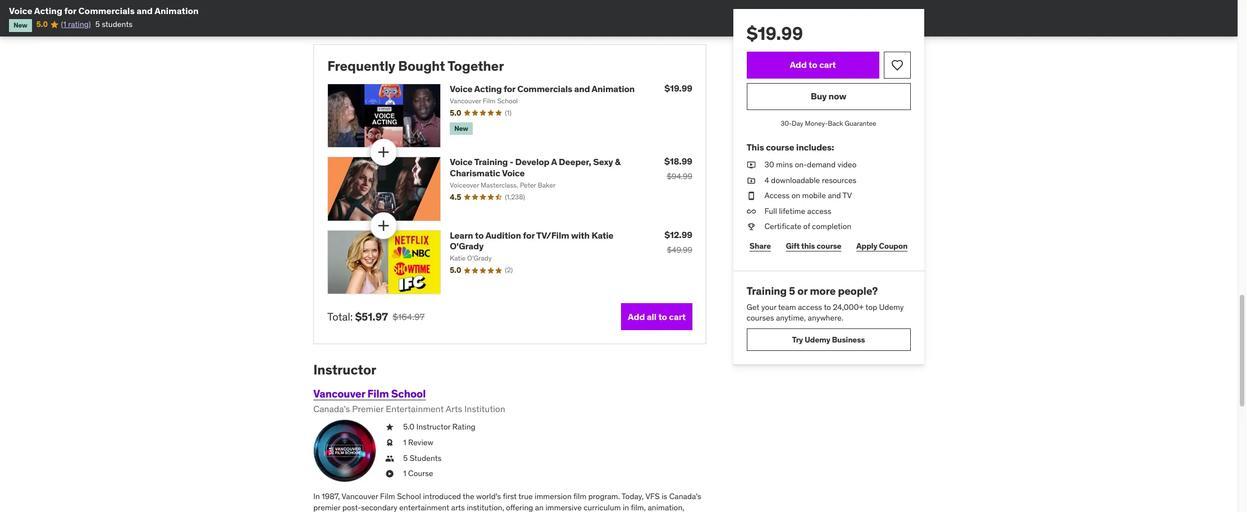 Task type: locate. For each thing, give the bounding box(es) containing it.
film up premier
[[368, 387, 389, 401]]

to right all
[[659, 311, 667, 322]]

1 horizontal spatial animation
[[592, 83, 635, 94]]

for up the (1)
[[504, 83, 516, 94]]

24,000+
[[833, 302, 864, 312]]

0 horizontal spatial add
[[628, 311, 645, 322]]

1 vertical spatial cart
[[669, 311, 686, 322]]

1 horizontal spatial add
[[790, 59, 807, 70]]

rating
[[452, 422, 476, 432]]

0 vertical spatial new
[[13, 21, 27, 29]]

1
[[403, 438, 406, 448], [403, 469, 406, 479]]

0 vertical spatial cart
[[820, 59, 836, 70]]

0 horizontal spatial new
[[13, 21, 27, 29]]

vancouver inside vancouver film school canada's premier entertainment arts institution
[[313, 387, 365, 401]]

for inside voice acting for commercials and animation vancouver film school
[[504, 83, 516, 94]]

certificate of completion
[[765, 221, 852, 232]]

0 vertical spatial o'grady
[[450, 240, 484, 252]]

to up buy
[[809, 59, 818, 70]]

masterclass,
[[481, 181, 518, 189]]

to up anywhere.
[[824, 302, 831, 312]]

commercials inside voice acting for commercials and animation vancouver film school
[[517, 83, 572, 94]]

1 vertical spatial for
[[504, 83, 516, 94]]

5 students
[[95, 19, 133, 29]]

instructor up review
[[416, 422, 451, 432]]

0 horizontal spatial training
[[474, 156, 508, 168]]

access inside training 5 or more people? get your team access to 24,000+ top udemy courses anytime, anywhere.
[[798, 302, 823, 312]]

0 vertical spatial and
[[137, 5, 153, 16]]

xsmall image up share
[[747, 221, 756, 232]]

add all to cart
[[628, 311, 686, 322]]

0 horizontal spatial and
[[137, 5, 153, 16]]

5 left or
[[789, 284, 796, 298]]

udemy right try
[[805, 334, 831, 345]]

to inside training 5 or more people? get your team access to 24,000+ top udemy courses anytime, anywhere.
[[824, 302, 831, 312]]

in 1987, vancouver film school introduced the world's first true immersion film program. today, vfs is canada's premier post-secondary entertainment arts institution, offering an immersive curriculum in film, animation
[[313, 492, 701, 512]]

0 horizontal spatial animation
[[155, 5, 199, 16]]

add up "buy now" button
[[790, 59, 807, 70]]

0 horizontal spatial canada's
[[313, 403, 350, 415]]

1 horizontal spatial katie
[[592, 230, 614, 241]]

xsmall image left access
[[747, 190, 756, 202]]

training 5 or more people? get your team access to 24,000+ top udemy courses anytime, anywhere.
[[747, 284, 904, 323]]

xsmall image left 4
[[747, 175, 756, 186]]

training inside voice training - develop a deeper, sexy & charismatic voice voiceover masterclass, peter baker
[[474, 156, 508, 168]]

vancouver down together
[[450, 97, 481, 105]]

try udemy business link
[[747, 329, 911, 351]]

1 vertical spatial animation
[[592, 83, 635, 94]]

0 vertical spatial animation
[[155, 5, 199, 16]]

xsmall image left 1 review
[[385, 438, 394, 449]]

1 vertical spatial add
[[628, 311, 645, 322]]

add for add all to cart
[[628, 311, 645, 322]]

1 vertical spatial katie
[[450, 254, 466, 262]]

$18.99
[[664, 156, 693, 167]]

on-
[[795, 160, 807, 170]]

0 vertical spatial 5
[[95, 19, 100, 29]]

1 vertical spatial and
[[574, 83, 590, 94]]

course
[[766, 141, 795, 153], [817, 241, 842, 251]]

5 for 5 students
[[403, 453, 408, 463]]

xsmall image for 5
[[385, 453, 394, 464]]

with
[[571, 230, 590, 241]]

voice for voice training - develop a deeper, sexy & charismatic voice voiceover masterclass, peter baker
[[450, 156, 473, 168]]

to inside learn to audition for tv/film with katie o'grady katie o'grady
[[475, 230, 484, 241]]

$94.99
[[667, 172, 693, 182]]

acting inside voice acting for commercials and animation vancouver film school
[[474, 83, 502, 94]]

money-
[[805, 119, 828, 127]]

animation inside voice acting for commercials and animation vancouver film school
[[592, 83, 635, 94]]

o'grady
[[450, 240, 484, 252], [467, 254, 492, 262]]

access down or
[[798, 302, 823, 312]]

1 vertical spatial school
[[391, 387, 426, 401]]

school inside voice acting for commercials and animation vancouver film school
[[497, 97, 518, 105]]

film inside vancouver film school canada's premier entertainment arts institution
[[368, 387, 389, 401]]

certificate
[[765, 221, 802, 232]]

1 horizontal spatial for
[[504, 83, 516, 94]]

cart up buy now
[[820, 59, 836, 70]]

1 vertical spatial acting
[[474, 83, 502, 94]]

this course includes:
[[747, 141, 834, 153]]

course up mins at the right of the page
[[766, 141, 795, 153]]

1 vertical spatial commercials
[[517, 83, 572, 94]]

canada's left premier
[[313, 403, 350, 415]]

0 horizontal spatial $19.99
[[665, 83, 693, 94]]

5.0 down together
[[450, 108, 461, 118]]

1 for 1 review
[[403, 438, 406, 448]]

vancouver up post-
[[342, 492, 378, 502]]

vancouver film school link
[[313, 387, 426, 401]]

charismatic
[[450, 167, 500, 178]]

film down together
[[483, 97, 496, 105]]

access
[[808, 206, 832, 216], [798, 302, 823, 312]]

0 vertical spatial instructor
[[313, 361, 376, 379]]

0 vertical spatial 1
[[403, 438, 406, 448]]

0 horizontal spatial course
[[766, 141, 795, 153]]

on
[[792, 190, 801, 201]]

and inside voice acting for commercials and animation vancouver film school
[[574, 83, 590, 94]]

premier
[[352, 403, 384, 415]]

gift this course link
[[783, 235, 845, 257]]

this
[[747, 141, 764, 153]]

more
[[810, 284, 836, 298]]

voice inside voice acting for commercials and animation vancouver film school
[[450, 83, 473, 94]]

and for voice acting for commercials and animation
[[137, 5, 153, 16]]

xsmall image for access
[[747, 190, 756, 202]]

buy
[[811, 91, 827, 102]]

1 vertical spatial training
[[747, 284, 787, 298]]

1 horizontal spatial cart
[[820, 59, 836, 70]]

1 horizontal spatial canada's
[[669, 492, 701, 502]]

for
[[64, 5, 76, 16], [504, 83, 516, 94], [523, 230, 535, 241]]

0 vertical spatial training
[[474, 156, 508, 168]]

xsmall image left 1 course
[[385, 469, 394, 480]]

1 horizontal spatial acting
[[474, 83, 502, 94]]

access
[[765, 190, 790, 201]]

2 horizontal spatial 5
[[789, 284, 796, 298]]

vancouver up premier
[[313, 387, 365, 401]]

1 vertical spatial instructor
[[416, 422, 451, 432]]

people?
[[838, 284, 878, 298]]

1 horizontal spatial training
[[747, 284, 787, 298]]

5.0 down learn
[[450, 265, 461, 275]]

instructor up vancouver film school link
[[313, 361, 376, 379]]

5 inside training 5 or more people? get your team access to 24,000+ top udemy courses anytime, anywhere.
[[789, 284, 796, 298]]

xsmall image
[[747, 175, 756, 186], [747, 221, 756, 232], [385, 422, 394, 433], [385, 453, 394, 464], [385, 469, 394, 480]]

udemy
[[880, 302, 904, 312], [805, 334, 831, 345]]

5 down voice acting for commercials and animation
[[95, 19, 100, 29]]

1 vertical spatial 5
[[789, 284, 796, 298]]

acting down together
[[474, 83, 502, 94]]

2 vertical spatial film
[[380, 492, 395, 502]]

anytime,
[[776, 313, 806, 323]]

katie down learn
[[450, 254, 466, 262]]

add inside add all to cart "button"
[[628, 311, 645, 322]]

commercials
[[78, 5, 135, 16], [517, 83, 572, 94]]

students
[[102, 19, 133, 29]]

&
[[615, 156, 621, 168]]

introduced
[[423, 492, 461, 502]]

4
[[765, 175, 770, 185]]

film inside voice acting for commercials and animation vancouver film school
[[483, 97, 496, 105]]

apply coupon button
[[854, 235, 911, 257]]

acting
[[34, 5, 62, 16], [474, 83, 502, 94]]

xsmall image for 5.0
[[385, 422, 394, 433]]

film up secondary
[[380, 492, 395, 502]]

0 vertical spatial acting
[[34, 5, 62, 16]]

try udemy business
[[793, 334, 865, 345]]

$49.99
[[667, 245, 693, 255]]

cart right all
[[669, 311, 686, 322]]

vancouver inside in 1987, vancouver film school introduced the world's first true immersion film program. today, vfs is canada's premier post-secondary entertainment arts institution, offering an immersive curriculum in film, animation
[[342, 492, 378, 502]]

0 vertical spatial udemy
[[880, 302, 904, 312]]

coupon
[[879, 241, 908, 251]]

0 vertical spatial canada's
[[313, 403, 350, 415]]

5 up 1 course
[[403, 453, 408, 463]]

5.0 for (1)
[[450, 108, 461, 118]]

peter
[[520, 181, 536, 189]]

add left all
[[628, 311, 645, 322]]

1 vertical spatial vancouver
[[313, 387, 365, 401]]

0 vertical spatial $19.99
[[747, 22, 804, 45]]

2 vertical spatial and
[[828, 190, 841, 201]]

school
[[497, 97, 518, 105], [391, 387, 426, 401], [397, 492, 421, 502]]

2 horizontal spatial and
[[828, 190, 841, 201]]

0 vertical spatial for
[[64, 5, 76, 16]]

udemy inside training 5 or more people? get your team access to 24,000+ top udemy courses anytime, anywhere.
[[880, 302, 904, 312]]

0 vertical spatial access
[[808, 206, 832, 216]]

1 left review
[[403, 438, 406, 448]]

(1,238)
[[505, 192, 525, 201]]

0 horizontal spatial acting
[[34, 5, 62, 16]]

2 horizontal spatial for
[[523, 230, 535, 241]]

5.0 left '(1'
[[36, 19, 48, 29]]

2 1 from the top
[[403, 469, 406, 479]]

xsmall image left full
[[747, 206, 756, 217]]

mobile
[[803, 190, 826, 201]]

1 horizontal spatial instructor
[[416, 422, 451, 432]]

apply coupon
[[857, 241, 908, 251]]

1 vertical spatial new
[[454, 124, 468, 132]]

0 vertical spatial commercials
[[78, 5, 135, 16]]

new
[[13, 21, 27, 29], [454, 124, 468, 132]]

top
[[866, 302, 878, 312]]

video
[[838, 160, 857, 170]]

30-day money-back guarantee
[[781, 119, 877, 127]]

1 horizontal spatial and
[[574, 83, 590, 94]]

2 vertical spatial 5
[[403, 453, 408, 463]]

0 horizontal spatial 5
[[95, 19, 100, 29]]

xsmall image for full
[[747, 206, 756, 217]]

o'grady down learn
[[467, 254, 492, 262]]

to right learn
[[475, 230, 484, 241]]

(1
[[61, 19, 66, 29]]

1 vertical spatial canada's
[[669, 492, 701, 502]]

new left '(1'
[[13, 21, 27, 29]]

2 vertical spatial for
[[523, 230, 535, 241]]

1 vertical spatial 1
[[403, 469, 406, 479]]

0 horizontal spatial commercials
[[78, 5, 135, 16]]

canada's right the is
[[669, 492, 701, 502]]

course down completion
[[817, 241, 842, 251]]

2 vertical spatial school
[[397, 492, 421, 502]]

canada's inside in 1987, vancouver film school introduced the world's first true immersion film program. today, vfs is canada's premier post-secondary entertainment arts institution, offering an immersive curriculum in film, animation
[[669, 492, 701, 502]]

0 horizontal spatial udemy
[[805, 334, 831, 345]]

gift this course
[[786, 241, 842, 251]]

film
[[483, 97, 496, 105], [368, 387, 389, 401], [380, 492, 395, 502]]

1 vertical spatial access
[[798, 302, 823, 312]]

0 vertical spatial school
[[497, 97, 518, 105]]

to inside button
[[809, 59, 818, 70]]

1 horizontal spatial 5
[[403, 453, 408, 463]]

anywhere.
[[808, 313, 844, 323]]

in
[[623, 503, 629, 512]]

entertainment
[[386, 403, 444, 415]]

voice for voice acting for commercials and animation
[[9, 5, 32, 16]]

xsmall image left 30
[[747, 160, 756, 171]]

instructor
[[313, 361, 376, 379], [416, 422, 451, 432]]

cart
[[820, 59, 836, 70], [669, 311, 686, 322]]

commercials for voice acting for commercials and animation vancouver film school
[[517, 83, 572, 94]]

school inside vancouver film school canada's premier entertainment arts institution
[[391, 387, 426, 401]]

1 course
[[403, 469, 433, 479]]

all
[[647, 311, 657, 322]]

0 horizontal spatial for
[[64, 5, 76, 16]]

institution,
[[467, 503, 504, 512]]

team
[[779, 302, 796, 312]]

for up (1 rating)
[[64, 5, 76, 16]]

0 horizontal spatial katie
[[450, 254, 466, 262]]

cart inside button
[[820, 59, 836, 70]]

1 left course
[[403, 469, 406, 479]]

(1 rating)
[[61, 19, 91, 29]]

xsmall image left 5 students
[[385, 453, 394, 464]]

voice for voice acting for commercials and animation vancouver film school
[[450, 83, 473, 94]]

now
[[829, 91, 847, 102]]

and for voice acting for commercials and animation vancouver film school
[[574, 83, 590, 94]]

o'grady left audition on the top of the page
[[450, 240, 484, 252]]

(2)
[[505, 266, 513, 274]]

acting up '(1'
[[34, 5, 62, 16]]

access down mobile at the right of the page
[[808, 206, 832, 216]]

full lifetime access
[[765, 206, 832, 216]]

training up your
[[747, 284, 787, 298]]

0 vertical spatial film
[[483, 97, 496, 105]]

0 vertical spatial vancouver
[[450, 97, 481, 105]]

30-
[[781, 119, 792, 127]]

1 horizontal spatial udemy
[[880, 302, 904, 312]]

katie right with
[[592, 230, 614, 241]]

training left "-"
[[474, 156, 508, 168]]

1 horizontal spatial commercials
[[517, 83, 572, 94]]

xsmall image down entertainment
[[385, 422, 394, 433]]

lifetime
[[779, 206, 806, 216]]

xsmall image
[[747, 160, 756, 171], [747, 190, 756, 202], [747, 206, 756, 217], [385, 438, 394, 449]]

2 reviews element
[[505, 266, 513, 275]]

0 vertical spatial add
[[790, 59, 807, 70]]

program.
[[588, 492, 620, 502]]

for for voice acting for commercials and animation vancouver film school
[[504, 83, 516, 94]]

1 horizontal spatial course
[[817, 241, 842, 251]]

learn
[[450, 230, 473, 241]]

1 vertical spatial o'grady
[[467, 254, 492, 262]]

0 horizontal spatial cart
[[669, 311, 686, 322]]

for left tv/film
[[523, 230, 535, 241]]

2 vertical spatial vancouver
[[342, 492, 378, 502]]

your
[[762, 302, 777, 312]]

1 vertical spatial film
[[368, 387, 389, 401]]

new up charismatic
[[454, 124, 468, 132]]

canada's inside vancouver film school canada's premier entertainment arts institution
[[313, 403, 350, 415]]

add inside add to cart button
[[790, 59, 807, 70]]

together
[[448, 57, 504, 75]]

1 1 from the top
[[403, 438, 406, 448]]

udemy right the top
[[880, 302, 904, 312]]



Task type: vqa. For each thing, say whether or not it's contained in the screenshot.
the topmost small image
no



Task type: describe. For each thing, give the bounding box(es) containing it.
add to cart
[[790, 59, 836, 70]]

vancouver film school image
[[313, 420, 376, 483]]

30
[[765, 160, 775, 170]]

acting for voice acting for commercials and animation vancouver film school
[[474, 83, 502, 94]]

for inside learn to audition for tv/film with katie o'grady katie o'grady
[[523, 230, 535, 241]]

tv/film
[[536, 230, 569, 241]]

buy now
[[811, 91, 847, 102]]

vancouver inside voice acting for commercials and animation vancouver film school
[[450, 97, 481, 105]]

film
[[574, 492, 587, 502]]

xsmall image for 4
[[747, 175, 756, 186]]

this
[[802, 241, 815, 251]]

school inside in 1987, vancouver film school introduced the world's first true immersion film program. today, vfs is canada's premier post-secondary entertainment arts institution, offering an immersive curriculum in film, animation
[[397, 492, 421, 502]]

post-
[[342, 503, 361, 512]]

learn to audition for tv/film with katie o'grady katie o'grady
[[450, 230, 614, 262]]

voice acting for commercials and animation vancouver film school
[[450, 83, 635, 105]]

xsmall image for 30
[[747, 160, 756, 171]]

1238 reviews element
[[505, 192, 525, 202]]

0 vertical spatial course
[[766, 141, 795, 153]]

film inside in 1987, vancouver film school introduced the world's first true immersion film program. today, vfs is canada's premier post-secondary entertainment arts institution, offering an immersive curriculum in film, animation
[[380, 492, 395, 502]]

institution
[[465, 403, 505, 415]]

resources
[[822, 175, 857, 185]]

5 students
[[403, 453, 442, 463]]

1 vertical spatial udemy
[[805, 334, 831, 345]]

1 review
[[403, 438, 433, 448]]

premier
[[313, 503, 341, 512]]

of
[[804, 221, 811, 232]]

back
[[828, 119, 844, 127]]

add to wishlist image
[[891, 58, 904, 72]]

xsmall image for 1
[[385, 469, 394, 480]]

add for add to cart
[[790, 59, 807, 70]]

5 for 5 students
[[95, 19, 100, 29]]

1 review element
[[505, 108, 512, 118]]

1 vertical spatial $19.99
[[665, 83, 693, 94]]

add to cart button
[[747, 52, 880, 79]]

5.0 instructor rating
[[403, 422, 476, 432]]

1 for 1 course
[[403, 469, 406, 479]]

downloadable
[[771, 175, 820, 185]]

4 downloadable resources
[[765, 175, 857, 185]]

a
[[551, 156, 557, 168]]

1 vertical spatial course
[[817, 241, 842, 251]]

students
[[410, 453, 442, 463]]

immersion
[[535, 492, 572, 502]]

share button
[[747, 235, 774, 257]]

frequently
[[327, 57, 395, 75]]

secondary
[[361, 503, 397, 512]]

5.0 for (1 rating)
[[36, 19, 48, 29]]

day
[[792, 119, 804, 127]]

to inside "button"
[[659, 311, 667, 322]]

tv
[[843, 190, 852, 201]]

1 horizontal spatial $19.99
[[747, 22, 804, 45]]

true
[[519, 492, 533, 502]]

offering
[[506, 503, 533, 512]]

animation for voice acting for commercials and animation
[[155, 5, 199, 16]]

try
[[793, 334, 803, 345]]

rating)
[[68, 19, 91, 29]]

voiceover
[[450, 181, 479, 189]]

training inside training 5 or more people? get your team access to 24,000+ top udemy courses anytime, anywhere.
[[747, 284, 787, 298]]

baker
[[538, 181, 556, 189]]

xsmall image for certificate
[[747, 221, 756, 232]]

the
[[463, 492, 474, 502]]

voice training - develop a deeper, sexy & charismatic voice voiceover masterclass, peter baker
[[450, 156, 621, 189]]

vancouver film school canada's premier entertainment arts institution
[[313, 387, 505, 415]]

full
[[765, 206, 778, 216]]

gift
[[786, 241, 800, 251]]

course
[[408, 469, 433, 479]]

xsmall image for 1
[[385, 438, 394, 449]]

entertainment
[[399, 503, 449, 512]]

5.0 up 1 review
[[403, 422, 415, 432]]

arts
[[451, 503, 465, 512]]

animation for voice acting for commercials and animation vancouver film school
[[592, 83, 635, 94]]

film,
[[631, 503, 646, 512]]

add all to cart button
[[621, 304, 693, 331]]

$18.99 $94.99
[[664, 156, 693, 182]]

today,
[[622, 492, 644, 502]]

deeper,
[[559, 156, 591, 168]]

for for voice acting for commercials and animation
[[64, 5, 76, 16]]

cart inside "button"
[[669, 311, 686, 322]]

$51.97
[[355, 310, 388, 323]]

completion
[[812, 221, 852, 232]]

is
[[662, 492, 667, 502]]

access on mobile and tv
[[765, 190, 852, 201]]

voice acting for commercials and animation link
[[450, 83, 635, 94]]

guarantee
[[845, 119, 877, 127]]

share
[[750, 241, 771, 251]]

voice training - develop a deeper, sexy & charismatic voice link
[[450, 156, 621, 178]]

mins
[[777, 160, 793, 170]]

frequently bought together
[[327, 57, 504, 75]]

0 vertical spatial katie
[[592, 230, 614, 241]]

or
[[798, 284, 808, 298]]

demand
[[807, 160, 836, 170]]

1 horizontal spatial new
[[454, 124, 468, 132]]

acting for voice acting for commercials and animation
[[34, 5, 62, 16]]

commercials for voice acting for commercials and animation
[[78, 5, 135, 16]]

$12.99
[[665, 229, 693, 240]]

voice acting for commercials and animation
[[9, 5, 199, 16]]

develop
[[515, 156, 550, 168]]

learn to audition for tv/film with katie o'grady link
[[450, 230, 614, 252]]

5.0 for (2)
[[450, 265, 461, 275]]

bought
[[398, 57, 445, 75]]

total: $51.97 $164.97
[[327, 310, 425, 324]]

immersive
[[546, 503, 582, 512]]

0 horizontal spatial instructor
[[313, 361, 376, 379]]

1987,
[[322, 492, 340, 502]]

sexy
[[593, 156, 613, 168]]

-
[[510, 156, 514, 168]]

4.5
[[450, 192, 461, 202]]



